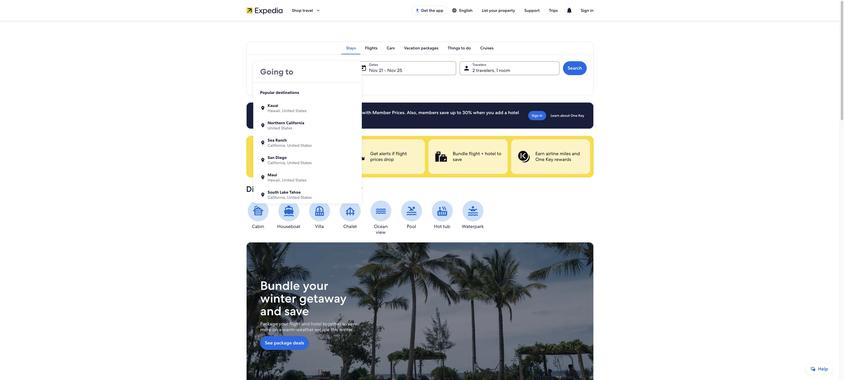 Task type: describe. For each thing, give the bounding box(es) containing it.
sign inside sign in dropdown button
[[581, 8, 589, 13]]

diego
[[276, 155, 287, 160]]

shop travel
[[292, 8, 313, 13]]

california, for ranch
[[268, 143, 286, 148]]

tahoe
[[289, 190, 301, 195]]

it
[[318, 142, 323, 153]]

alerts
[[379, 151, 391, 157]]

your for discover
[[280, 184, 297, 195]]

2 travelers, 1 room button
[[460, 61, 560, 75]]

Going to text field
[[253, 61, 362, 82]]

everyone
[[297, 152, 332, 162]]

bundle flight + hotel to save
[[453, 151, 501, 163]]

bundle for flight
[[453, 151, 468, 157]]

prices.
[[392, 110, 406, 116]]

about
[[561, 114, 570, 118]]

25
[[397, 67, 402, 74]]

easier
[[260, 152, 282, 162]]

learn
[[551, 114, 560, 118]]

drop
[[384, 157, 394, 163]]

sign in inside dropdown button
[[581, 8, 594, 13]]

states inside san diego california, united states
[[301, 160, 312, 166]]

states inside south lake tahoe california, united states
[[301, 195, 312, 200]]

pool button
[[400, 201, 424, 230]]

save inside bundle flight + hotel to save
[[453, 157, 462, 163]]

hotel inside save 10% or more on over 100,000 hotels with member prices. also, members save up to 30% when you add a hotel to a flight
[[508, 110, 519, 116]]

if
[[392, 151, 395, 157]]

flight inside bundle your winter getaway and save package your flight and hotel together to save more on a warm-weather escape this winter.
[[289, 322, 300, 328]]

sea ranch california, united states
[[268, 138, 312, 148]]

sign in link
[[529, 111, 546, 120]]

a left 10%
[[279, 116, 281, 122]]

list your property
[[482, 8, 515, 13]]

nov 21 - nov 25
[[369, 67, 402, 74]]

save right 'this'
[[348, 322, 357, 328]]

download the app button image
[[415, 8, 420, 13]]

south lake tahoe california, united states
[[268, 190, 312, 200]]

member
[[373, 110, 391, 116]]

earn
[[536, 151, 545, 157]]

1 vertical spatial and
[[260, 304, 282, 320]]

support link
[[520, 5, 545, 16]]

search button
[[563, 61, 587, 75]]

united inside sea ranch california, united states
[[287, 143, 300, 148]]

car
[[305, 81, 311, 86]]

a up the popular
[[270, 81, 272, 86]]

airline
[[546, 151, 559, 157]]

one inside learn about one key link
[[571, 114, 578, 118]]

expedia logo image
[[246, 6, 283, 14]]

list
[[482, 8, 488, 13]]

hot
[[434, 224, 442, 230]]

kauai
[[268, 103, 278, 108]]

in inside dropdown button
[[590, 8, 594, 13]]

save
[[273, 110, 283, 116]]

small image for south
[[260, 193, 265, 198]]

package
[[260, 322, 278, 328]]

a right add
[[505, 110, 507, 116]]

flights
[[365, 45, 378, 51]]

more inside bundle your winter getaway and save package your flight and hotel together to save more on a warm-weather escape this winter.
[[260, 327, 271, 333]]

cars
[[387, 45, 395, 51]]

tab list inside bundle your winter getaway and save main content
[[246, 42, 594, 54]]

save 10% or more on over 100,000 hotels with member prices. also, members save up to 30% when you add a hotel to a flight
[[273, 110, 519, 122]]

with
[[362, 110, 372, 116]]

sea
[[268, 138, 275, 143]]

cruises
[[480, 45, 494, 51]]

see package deals
[[265, 341, 304, 347]]

add for add a flight
[[261, 81, 269, 86]]

add a flight
[[261, 81, 282, 86]]

houseboat button
[[277, 201, 301, 230]]

travel inside dropdown button
[[303, 8, 313, 13]]

support
[[525, 8, 540, 13]]

flights link
[[361, 42, 382, 54]]

vacation
[[404, 45, 420, 51]]

add for add a car
[[293, 81, 301, 86]]

30%
[[463, 110, 472, 116]]

app
[[436, 8, 444, 13]]

united inside san diego california, united states
[[287, 160, 300, 166]]

flight inside 'get alerts if flight prices drop'
[[396, 151, 407, 157]]

popular destinations
[[260, 90, 299, 95]]

trips link
[[545, 5, 563, 16]]

to inside bundle your winter getaway and save package your flight and hotel together to save more on a warm-weather escape this winter.
[[342, 322, 347, 328]]

san
[[268, 155, 275, 160]]

prices
[[370, 157, 383, 163]]

discover your new favorite stay
[[246, 184, 363, 195]]

+
[[481, 151, 484, 157]]

members
[[419, 110, 439, 116]]

communication center icon image
[[566, 7, 573, 14]]

popular
[[260, 90, 275, 95]]

small image for san
[[260, 158, 265, 163]]

sign inside "sign in" link
[[532, 114, 539, 118]]

south
[[268, 190, 279, 195]]

california, inside south lake tahoe california, united states
[[268, 195, 286, 200]]

your for bundle
[[303, 278, 328, 294]]

small image inside english button
[[452, 8, 457, 13]]

getaway
[[299, 291, 347, 307]]

shop travel button
[[287, 3, 325, 17]]

trailing image
[[316, 8, 321, 13]]

things to do link
[[443, 42, 476, 54]]

english
[[459, 8, 473, 13]]

2 travelers, 1 room
[[473, 67, 510, 74]]

a left car
[[302, 81, 304, 86]]

united inside kauai hawaii, united states
[[282, 108, 295, 114]]

states inside maui hawaii, united states
[[296, 178, 307, 183]]

small image for northern
[[260, 123, 265, 128]]

makes
[[292, 142, 316, 153]]

united inside northern california united states
[[268, 126, 280, 131]]

stay
[[348, 184, 363, 195]]

1 out of 3 element
[[346, 140, 425, 174]]

on inside save 10% or more on over 100,000 hotels with member prices. also, members save up to 30% when you add a hotel to a flight
[[312, 110, 317, 116]]

get for get alerts if flight prices drop
[[370, 151, 378, 157]]

hotels
[[348, 110, 361, 116]]



Task type: locate. For each thing, give the bounding box(es) containing it.
0 vertical spatial small image
[[452, 8, 457, 13]]

small image
[[452, 8, 457, 13], [260, 175, 265, 180]]

a inside bundle your winter getaway and save package your flight and hotel together to save more on a warm-weather escape this winter.
[[279, 327, 281, 333]]

states inside kauai hawaii, united states
[[296, 108, 307, 114]]

ocean view button
[[369, 201, 393, 236]]

sign left the learn
[[532, 114, 539, 118]]

get inside 'get alerts if flight prices drop'
[[370, 151, 378, 157]]

0 horizontal spatial add
[[261, 81, 269, 86]]

2 out of 3 element
[[429, 140, 508, 174]]

0 horizontal spatial nov
[[369, 67, 378, 74]]

states up ranch
[[281, 126, 292, 131]]

sign in
[[581, 8, 594, 13], [532, 114, 543, 118]]

flight inside save 10% or more on over 100,000 hotels with member prices. also, members save up to 30% when you add a hotel to a flight
[[282, 116, 293, 122]]

1 vertical spatial hotel
[[485, 151, 496, 157]]

united up lake
[[282, 178, 295, 183]]

more right or
[[299, 110, 311, 116]]

2 nov from the left
[[387, 67, 396, 74]]

1 vertical spatial california,
[[268, 160, 286, 166]]

get the app link
[[412, 6, 447, 15]]

hawaii, up the south
[[268, 178, 281, 183]]

small image for kauai
[[260, 106, 265, 111]]

1 vertical spatial in
[[540, 114, 543, 118]]

room
[[499, 67, 510, 74]]

sign in button
[[577, 3, 598, 17]]

4 small image from the top
[[260, 158, 265, 163]]

one left airline
[[536, 157, 545, 163]]

hotel right the + in the top right of the page
[[485, 151, 496, 157]]

flight
[[273, 81, 282, 86], [282, 116, 293, 122], [396, 151, 407, 157], [469, 151, 480, 157], [289, 322, 300, 328]]

miles
[[560, 151, 571, 157]]

1 horizontal spatial hotel
[[485, 151, 496, 157]]

2 vertical spatial and
[[302, 322, 310, 328]]

2 hawaii, from the top
[[268, 178, 281, 183]]

1 horizontal spatial bundle
[[453, 151, 468, 157]]

united down discover your new favorite stay
[[287, 195, 300, 200]]

2 small image from the top
[[260, 123, 265, 128]]

0 horizontal spatial bundle
[[260, 278, 300, 294]]

english button
[[447, 5, 477, 16]]

united up "for"
[[287, 143, 300, 148]]

1 horizontal spatial more
[[299, 110, 311, 116]]

1 nov from the left
[[369, 67, 378, 74]]

to right the + in the top right of the page
[[497, 151, 501, 157]]

hawaii, for maui
[[268, 178, 281, 183]]

1 vertical spatial hawaii,
[[268, 178, 281, 183]]

travel
[[303, 8, 313, 13], [270, 161, 291, 171]]

and inside earn airline miles and one key rewards
[[572, 151, 580, 157]]

in left the learn
[[540, 114, 543, 118]]

1 vertical spatial sign
[[532, 114, 539, 118]]

sign in left the learn
[[532, 114, 543, 118]]

small image for sea
[[260, 140, 265, 146]]

houseboat
[[277, 224, 300, 230]]

waterpark button
[[461, 201, 485, 230]]

ocean
[[374, 224, 388, 230]]

california, for diego
[[268, 160, 286, 166]]

to inside the expedia makes it easier for everyone to travel
[[260, 161, 268, 171]]

hawaii, up northern
[[268, 108, 281, 114]]

this
[[331, 327, 338, 333]]

you
[[486, 110, 494, 116]]

nov left 21
[[369, 67, 378, 74]]

northern california united states
[[268, 120, 304, 131]]

0 vertical spatial more
[[299, 110, 311, 116]]

0 vertical spatial key
[[579, 114, 585, 118]]

small image left the south
[[260, 193, 265, 198]]

california, up maui
[[268, 160, 286, 166]]

in right communication center icon
[[590, 8, 594, 13]]

0 vertical spatial hotel
[[508, 110, 519, 116]]

on inside bundle your winter getaway and save package your flight and hotel together to save more on a warm-weather escape this winter.
[[272, 327, 278, 333]]

1 horizontal spatial add
[[293, 81, 301, 86]]

flight up popular destinations
[[273, 81, 282, 86]]

to inside tab list
[[461, 45, 465, 51]]

0 horizontal spatial one
[[536, 157, 545, 163]]

save inside save 10% or more on over 100,000 hotels with member prices. also, members save up to 30% when you add a hotel to a flight
[[440, 110, 449, 116]]

united up sea
[[268, 126, 280, 131]]

states right 10%
[[296, 108, 307, 114]]

a
[[270, 81, 272, 86], [302, 81, 304, 86], [505, 110, 507, 116], [279, 116, 281, 122], [279, 327, 281, 333]]

0 vertical spatial on
[[312, 110, 317, 116]]

0 horizontal spatial more
[[260, 327, 271, 333]]

states down new
[[301, 195, 312, 200]]

stays
[[346, 45, 356, 51]]

10%
[[284, 110, 293, 116]]

0 horizontal spatial travel
[[270, 161, 291, 171]]

stays link
[[342, 42, 361, 54]]

bundle
[[453, 151, 468, 157], [260, 278, 300, 294]]

on left over
[[312, 110, 317, 116]]

0 horizontal spatial sign in
[[532, 114, 543, 118]]

san diego california, united states
[[268, 155, 312, 166]]

cabin button
[[246, 201, 270, 230]]

1 horizontal spatial small image
[[452, 8, 457, 13]]

united up california
[[282, 108, 295, 114]]

one right about
[[571, 114, 578, 118]]

0 vertical spatial in
[[590, 8, 594, 13]]

sign in inside bundle your winter getaway and save main content
[[532, 114, 543, 118]]

package
[[274, 341, 292, 347]]

states inside sea ranch california, united states
[[301, 143, 312, 148]]

21
[[379, 67, 383, 74]]

more up see
[[260, 327, 271, 333]]

get for get the app
[[421, 8, 428, 13]]

states inside northern california united states
[[281, 126, 292, 131]]

0 horizontal spatial small image
[[260, 175, 265, 180]]

pool
[[407, 224, 416, 230]]

0 vertical spatial sign
[[581, 8, 589, 13]]

a left warm-
[[279, 327, 281, 333]]

northern
[[268, 120, 285, 126]]

1 vertical spatial small image
[[260, 175, 265, 180]]

hawaii, inside kauai hawaii, united states
[[268, 108, 281, 114]]

add up the popular
[[261, 81, 269, 86]]

ocean view
[[374, 224, 388, 236]]

1 vertical spatial bundle
[[260, 278, 300, 294]]

earn airline miles and one key rewards
[[536, 151, 580, 163]]

states up everyone
[[301, 143, 312, 148]]

united inside maui hawaii, united states
[[282, 178, 295, 183]]

get alerts if flight prices drop
[[370, 151, 407, 163]]

states right xsmall icon
[[301, 160, 312, 166]]

lake
[[280, 190, 289, 195]]

travelers,
[[476, 67, 495, 74]]

nov right -
[[387, 67, 396, 74]]

bundle your winter getaway and save main content
[[0, 21, 840, 381]]

3 small image from the top
[[260, 140, 265, 146]]

0 horizontal spatial on
[[272, 327, 278, 333]]

small image left kauai
[[260, 106, 265, 111]]

search
[[568, 65, 582, 71]]

escape
[[315, 327, 330, 333]]

hotel left together
[[311, 322, 322, 328]]

see package deals link
[[260, 337, 309, 351]]

winter
[[260, 291, 296, 307]]

california, up easier
[[268, 143, 286, 148]]

3 out of 3 element
[[511, 140, 590, 174]]

0 vertical spatial travel
[[303, 8, 313, 13]]

1 vertical spatial more
[[260, 327, 271, 333]]

vacation packages link
[[400, 42, 443, 54]]

0 vertical spatial get
[[421, 8, 428, 13]]

5 small image from the top
[[260, 193, 265, 198]]

villa button
[[308, 201, 331, 230]]

save left up
[[440, 110, 449, 116]]

or
[[294, 110, 298, 116]]

1 vertical spatial on
[[272, 327, 278, 333]]

add left car
[[293, 81, 301, 86]]

2 horizontal spatial and
[[572, 151, 580, 157]]

to down the san
[[260, 161, 268, 171]]

over
[[318, 110, 328, 116]]

in inside main content
[[540, 114, 543, 118]]

united inside south lake tahoe california, united states
[[287, 195, 300, 200]]

bundle for your
[[260, 278, 300, 294]]

deals
[[293, 341, 304, 347]]

1 vertical spatial travel
[[270, 161, 291, 171]]

cabin
[[252, 224, 264, 230]]

things
[[448, 45, 460, 51]]

1 california, from the top
[[268, 143, 286, 148]]

0 vertical spatial one
[[571, 114, 578, 118]]

0 horizontal spatial in
[[540, 114, 543, 118]]

do
[[466, 45, 471, 51]]

1 horizontal spatial in
[[590, 8, 594, 13]]

sign right communication center icon
[[581, 8, 589, 13]]

california, inside san diego california, united states
[[268, 160, 286, 166]]

xsmall image
[[293, 164, 298, 169]]

california, down discover
[[268, 195, 286, 200]]

0 horizontal spatial sign
[[532, 114, 539, 118]]

0 horizontal spatial hotel
[[311, 322, 322, 328]]

get
[[421, 8, 428, 13], [370, 151, 378, 157]]

chalet
[[343, 224, 357, 230]]

small image left the san
[[260, 158, 265, 163]]

bundle inside bundle flight + hotel to save
[[453, 151, 468, 157]]

flight inside bundle flight + hotel to save
[[469, 151, 480, 157]]

more
[[299, 110, 311, 116], [260, 327, 271, 333]]

shop
[[292, 8, 302, 13]]

1 hawaii, from the top
[[268, 108, 281, 114]]

nov 21 - nov 25 button
[[357, 61, 456, 75]]

for
[[284, 152, 295, 162]]

small image
[[260, 106, 265, 111], [260, 123, 265, 128], [260, 140, 265, 146], [260, 158, 265, 163], [260, 193, 265, 198]]

more inside save 10% or more on over 100,000 hotels with member prices. also, members save up to 30% when you add a hotel to a flight
[[299, 110, 311, 116]]

travel left the trailing icon at the top
[[303, 8, 313, 13]]

and
[[572, 151, 580, 157], [260, 304, 282, 320], [302, 322, 310, 328]]

1 add from the left
[[261, 81, 269, 86]]

and up package
[[260, 304, 282, 320]]

1 horizontal spatial travel
[[303, 8, 313, 13]]

travel inside the expedia makes it easier for everyone to travel
[[270, 161, 291, 171]]

get left alerts
[[370, 151, 378, 157]]

weather
[[296, 327, 314, 333]]

small image left english
[[452, 8, 457, 13]]

hotel right add
[[508, 110, 519, 116]]

key
[[579, 114, 585, 118], [546, 157, 554, 163]]

0 vertical spatial hawaii,
[[268, 108, 281, 114]]

0 vertical spatial and
[[572, 151, 580, 157]]

list your property link
[[477, 5, 520, 16]]

0 horizontal spatial get
[[370, 151, 378, 157]]

2 california, from the top
[[268, 160, 286, 166]]

flight up the deals
[[289, 322, 300, 328]]

united right diego at the top left
[[287, 160, 300, 166]]

flight left or
[[282, 116, 293, 122]]

to right 'this'
[[342, 322, 347, 328]]

1 vertical spatial sign in
[[532, 114, 543, 118]]

your for list
[[489, 8, 498, 13]]

2 vertical spatial hotel
[[311, 322, 322, 328]]

1 horizontal spatial on
[[312, 110, 317, 116]]

learn about one key link
[[549, 111, 587, 120]]

hotel inside bundle flight + hotel to save
[[485, 151, 496, 157]]

when
[[473, 110, 485, 116]]

0 horizontal spatial and
[[260, 304, 282, 320]]

new
[[299, 184, 315, 195]]

get the app
[[421, 8, 444, 13]]

view
[[376, 230, 386, 236]]

to down kauai
[[273, 116, 277, 122]]

sign in right communication center icon
[[581, 8, 594, 13]]

to inside bundle flight + hotel to save
[[497, 151, 501, 157]]

key inside earn airline miles and one key rewards
[[546, 157, 554, 163]]

-
[[384, 67, 386, 74]]

bundle your winter getaway and save package your flight and hotel together to save more on a warm-weather escape this winter.
[[260, 278, 357, 333]]

on left warm-
[[272, 327, 278, 333]]

1 small image from the top
[[260, 106, 265, 111]]

3 california, from the top
[[268, 195, 286, 200]]

1 horizontal spatial and
[[302, 322, 310, 328]]

to right up
[[457, 110, 462, 116]]

0 vertical spatial california,
[[268, 143, 286, 148]]

hot tub
[[434, 224, 450, 230]]

0 vertical spatial bundle
[[453, 151, 468, 157]]

california, inside sea ranch california, united states
[[268, 143, 286, 148]]

2 add from the left
[[293, 81, 301, 86]]

hawaii, inside maui hawaii, united states
[[268, 178, 281, 183]]

favorite
[[317, 184, 346, 195]]

1 vertical spatial one
[[536, 157, 545, 163]]

flight right if
[[396, 151, 407, 157]]

1 horizontal spatial sign in
[[581, 8, 594, 13]]

1 vertical spatial get
[[370, 151, 378, 157]]

small image left maui
[[260, 175, 265, 180]]

and right miles
[[572, 151, 580, 157]]

flight left the + in the top right of the page
[[469, 151, 480, 157]]

discover
[[246, 184, 278, 195]]

california,
[[268, 143, 286, 148], [268, 160, 286, 166], [268, 195, 286, 200]]

tab list containing stays
[[246, 42, 594, 54]]

save left the + in the top right of the page
[[453, 157, 462, 163]]

1 horizontal spatial get
[[421, 8, 428, 13]]

1 horizontal spatial sign
[[581, 8, 589, 13]]

add
[[495, 110, 504, 116]]

tab list
[[246, 42, 594, 54]]

1 horizontal spatial nov
[[387, 67, 396, 74]]

save up warm-
[[284, 304, 309, 320]]

your
[[489, 8, 498, 13], [280, 184, 297, 195], [303, 278, 328, 294], [279, 322, 288, 328]]

1 vertical spatial key
[[546, 157, 554, 163]]

bundle inside bundle your winter getaway and save package your flight and hotel together to save more on a warm-weather escape this winter.
[[260, 278, 300, 294]]

2 horizontal spatial hotel
[[508, 110, 519, 116]]

get right download the app button icon
[[421, 8, 428, 13]]

states up discover your new favorite stay
[[296, 178, 307, 183]]

to left do
[[461, 45, 465, 51]]

one inside earn airline miles and one key rewards
[[536, 157, 545, 163]]

see
[[265, 341, 273, 347]]

small image left sea
[[260, 140, 265, 146]]

and right warm-
[[302, 322, 310, 328]]

rewards
[[555, 157, 571, 163]]

hotel inside bundle your winter getaway and save package your flight and hotel together to save more on a warm-weather escape this winter.
[[311, 322, 322, 328]]

travel down diego at the top left
[[270, 161, 291, 171]]

hawaii, for kauai
[[268, 108, 281, 114]]

ranch
[[276, 138, 287, 143]]

small image left northern
[[260, 123, 265, 128]]

0 vertical spatial sign in
[[581, 8, 594, 13]]

1 horizontal spatial one
[[571, 114, 578, 118]]

learn about one key
[[551, 114, 585, 118]]

1 horizontal spatial key
[[579, 114, 585, 118]]

key right about
[[579, 114, 585, 118]]

maui hawaii, united states
[[268, 173, 307, 183]]

cars link
[[382, 42, 400, 54]]

packages
[[421, 45, 439, 51]]

0 horizontal spatial key
[[546, 157, 554, 163]]

2 vertical spatial california,
[[268, 195, 286, 200]]

key right the earn
[[546, 157, 554, 163]]

travel sale activities deals image
[[246, 243, 594, 381]]



Task type: vqa. For each thing, say whether or not it's contained in the screenshot.
bottommost 'in'
yes



